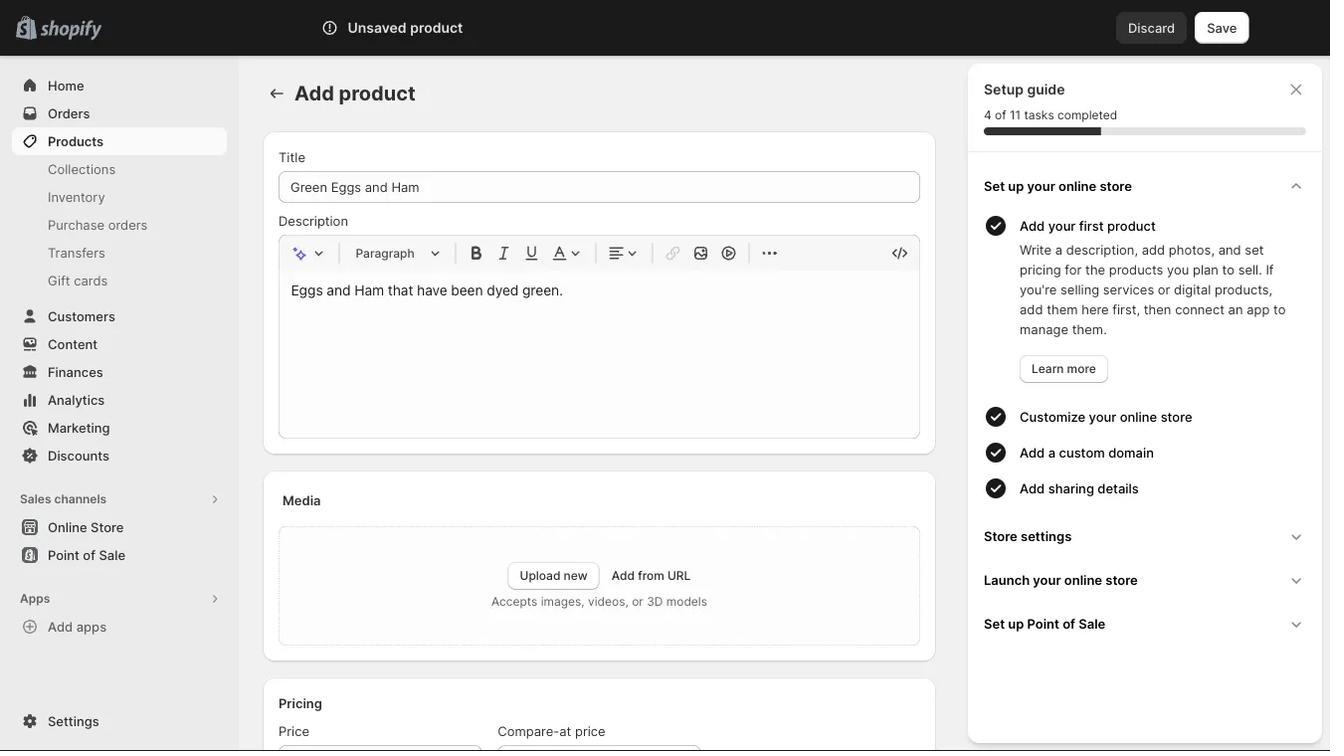 Task type: vqa. For each thing, say whether or not it's contained in the screenshot.
States
no



Task type: describe. For each thing, give the bounding box(es) containing it.
details
[[1098, 481, 1139, 496]]

marketing
[[48, 420, 110, 435]]

analytics
[[48, 392, 105, 407]]

of for 11
[[995, 108, 1006, 122]]

collections link
[[12, 155, 227, 183]]

you
[[1167, 262, 1189, 277]]

paragraph
[[356, 246, 415, 260]]

orders
[[48, 105, 90, 121]]

Price text field
[[307, 745, 482, 751]]

transfers
[[48, 245, 105, 260]]

an
[[1228, 301, 1243, 317]]

guide
[[1027, 81, 1065, 98]]

your for add your first product
[[1048, 218, 1076, 233]]

setup
[[984, 81, 1024, 98]]

set
[[1245, 242, 1264, 257]]

online store
[[48, 519, 124, 535]]

purchase orders link
[[12, 211, 227, 239]]

a for add
[[1048, 445, 1056, 460]]

of inside "button"
[[1063, 616, 1076, 631]]

store for customize your online store
[[1161, 409, 1192, 424]]

finances link
[[12, 358, 227, 386]]

first,
[[1113, 301, 1140, 317]]

settings
[[1021, 528, 1072, 544]]

customers
[[48, 308, 115, 324]]

media
[[283, 492, 321, 508]]

product inside button
[[1107, 218, 1156, 233]]

purchase orders
[[48, 217, 148, 232]]

then
[[1144, 301, 1171, 317]]

set for set up your online store
[[984, 178, 1005, 194]]

url
[[668, 569, 691, 583]]

cards
[[74, 273, 108, 288]]

purchase
[[48, 217, 105, 232]]

online store link
[[12, 513, 227, 541]]

and
[[1218, 242, 1241, 257]]

setup guide dialog
[[968, 64, 1322, 743]]

your inside the set up your online store 'button'
[[1027, 178, 1055, 194]]

store for launch your online store
[[1106, 572, 1138, 587]]

compare-at price
[[498, 723, 606, 739]]

paragraph button
[[348, 241, 447, 265]]

Compare-at price text field
[[526, 745, 665, 751]]

add product
[[294, 81, 416, 105]]

products link
[[12, 127, 227, 155]]

4
[[984, 108, 992, 122]]

domain
[[1108, 445, 1154, 460]]

home link
[[12, 72, 227, 99]]

accepts
[[491, 594, 538, 609]]

discounts
[[48, 448, 109, 463]]

3d
[[647, 594, 663, 609]]

upload new
[[520, 569, 588, 583]]

up for your
[[1008, 178, 1024, 194]]

shopify image
[[40, 20, 102, 40]]

connect
[[1175, 301, 1225, 317]]

sales
[[20, 492, 51, 506]]

add for add product
[[294, 81, 334, 105]]

services
[[1103, 282, 1154, 297]]

accepts images, videos, or 3d models
[[491, 594, 707, 609]]

launch
[[984, 572, 1030, 587]]

photos,
[[1169, 242, 1215, 257]]

point inside "button"
[[1027, 616, 1060, 631]]

gift cards
[[48, 273, 108, 288]]

images,
[[541, 594, 585, 609]]

0 horizontal spatial to
[[1222, 262, 1235, 277]]

add your first product
[[1020, 218, 1156, 233]]

sale inside "button"
[[1079, 616, 1106, 631]]

apps
[[76, 619, 107, 634]]

launch your online store button
[[976, 558, 1314, 602]]

upload
[[520, 569, 561, 583]]

of for sale
[[83, 547, 95, 563]]

price
[[279, 723, 309, 739]]

add a custom domain button
[[1020, 435, 1314, 471]]

videos,
[[588, 594, 629, 609]]

discounts link
[[12, 442, 227, 470]]

add from url button
[[612, 569, 691, 583]]

1 horizontal spatial to
[[1273, 301, 1286, 317]]

up for point
[[1008, 616, 1024, 631]]

you're
[[1020, 282, 1057, 297]]

for
[[1065, 262, 1082, 277]]

customize your online store button
[[1020, 399, 1314, 435]]

sell.
[[1238, 262, 1262, 277]]

add for add apps
[[48, 619, 73, 634]]

online
[[48, 519, 87, 535]]

point of sale
[[48, 547, 125, 563]]

content
[[48, 336, 98, 352]]

sales channels button
[[12, 486, 227, 513]]

point inside button
[[48, 547, 79, 563]]

manage
[[1020, 321, 1069, 337]]

more
[[1067, 362, 1096, 376]]

gift
[[48, 273, 70, 288]]

learn
[[1032, 362, 1064, 376]]

products
[[1109, 262, 1163, 277]]

plan
[[1193, 262, 1219, 277]]

add apps
[[48, 619, 107, 634]]

add for add from url
[[612, 569, 635, 583]]

upload new button
[[508, 562, 600, 590]]

title
[[279, 149, 305, 165]]

discard
[[1128, 20, 1175, 35]]

them
[[1047, 301, 1078, 317]]

content link
[[12, 330, 227, 358]]

transfers link
[[12, 239, 227, 267]]

tasks
[[1024, 108, 1054, 122]]



Task type: locate. For each thing, give the bounding box(es) containing it.
add
[[1142, 242, 1165, 257], [1020, 301, 1043, 317]]

a right write
[[1055, 242, 1063, 257]]

sale down launch your online store
[[1079, 616, 1106, 631]]

online store button
[[0, 513, 239, 541]]

products
[[48, 133, 104, 149]]

1 horizontal spatial or
[[1158, 282, 1170, 297]]

your for launch your online store
[[1033, 572, 1061, 587]]

save button
[[1195, 12, 1249, 44]]

if
[[1266, 262, 1274, 277]]

2 vertical spatial online
[[1064, 572, 1102, 587]]

or inside write a description, add photos, and set pricing for the products you plan to sell. if you're selling services or digital products, add them here first, then connect an app to manage them.
[[1158, 282, 1170, 297]]

channels
[[54, 492, 107, 506]]

0 vertical spatial add
[[1142, 242, 1165, 257]]

online up the domain
[[1120, 409, 1157, 424]]

1 vertical spatial online
[[1120, 409, 1157, 424]]

selling
[[1061, 282, 1100, 297]]

store inside button
[[91, 519, 124, 535]]

store settings
[[984, 528, 1072, 544]]

add left apps
[[48, 619, 73, 634]]

store inside 'button'
[[1100, 178, 1132, 194]]

of right 4
[[995, 108, 1006, 122]]

of down launch your online store
[[1063, 616, 1076, 631]]

online for customize your online store
[[1120, 409, 1157, 424]]

add for add your first product
[[1020, 218, 1045, 233]]

1 up from the top
[[1008, 178, 1024, 194]]

a for write
[[1055, 242, 1063, 257]]

inventory link
[[12, 183, 227, 211]]

point down launch your online store
[[1027, 616, 1060, 631]]

a left custom
[[1048, 445, 1056, 460]]

0 horizontal spatial add
[[1020, 301, 1043, 317]]

2 up from the top
[[1008, 616, 1024, 631]]

models
[[666, 594, 707, 609]]

online inside 'button'
[[1059, 178, 1097, 194]]

description,
[[1066, 242, 1138, 257]]

customers link
[[12, 302, 227, 330]]

1 horizontal spatial add
[[1142, 242, 1165, 257]]

0 horizontal spatial sale
[[99, 547, 125, 563]]

sales channels
[[20, 492, 107, 506]]

sale inside button
[[99, 547, 125, 563]]

inventory
[[48, 189, 105, 204]]

1 set from the top
[[984, 178, 1005, 194]]

0 vertical spatial of
[[995, 108, 1006, 122]]

your up add your first product at right top
[[1027, 178, 1055, 194]]

product
[[410, 19, 463, 36], [339, 81, 416, 105], [1107, 218, 1156, 233]]

set
[[984, 178, 1005, 194], [984, 616, 1005, 631]]

2 vertical spatial store
[[1106, 572, 1138, 587]]

to right app
[[1273, 301, 1286, 317]]

them.
[[1072, 321, 1107, 337]]

or left 3d
[[632, 594, 644, 609]]

of inside button
[[83, 547, 95, 563]]

of down online store
[[83, 547, 95, 563]]

Title text field
[[279, 171, 920, 203]]

online up add your first product at right top
[[1059, 178, 1097, 194]]

1 vertical spatial a
[[1048, 445, 1056, 460]]

discard button
[[1116, 12, 1187, 44]]

a inside write a description, add photos, and set pricing for the products you plan to sell. if you're selling services or digital products, add them here first, then connect an app to manage them.
[[1055, 242, 1063, 257]]

to down and
[[1222, 262, 1235, 277]]

finances
[[48, 364, 103, 380]]

search
[[409, 20, 451, 35]]

add for add a custom domain
[[1020, 445, 1045, 460]]

add your first product button
[[1020, 208, 1314, 240]]

0 horizontal spatial store
[[91, 519, 124, 535]]

0 horizontal spatial point
[[48, 547, 79, 563]]

add left from
[[612, 569, 635, 583]]

write a description, add photos, and set pricing for the products you plan to sell. if you're selling services or digital products, add them here first, then connect an app to manage them.
[[1020, 242, 1286, 337]]

learn more link
[[1020, 355, 1108, 383]]

online for launch your online store
[[1064, 572, 1102, 587]]

1 vertical spatial product
[[339, 81, 416, 105]]

1 vertical spatial or
[[632, 594, 644, 609]]

your inside add your first product button
[[1048, 218, 1076, 233]]

0 vertical spatial point
[[48, 547, 79, 563]]

analytics link
[[12, 386, 227, 414]]

1 vertical spatial sale
[[1079, 616, 1106, 631]]

up inside "button"
[[1008, 616, 1024, 631]]

set down launch
[[984, 616, 1005, 631]]

add left sharing
[[1020, 481, 1045, 496]]

set inside set up point of sale "button"
[[984, 616, 1005, 631]]

your left first
[[1048, 218, 1076, 233]]

a inside button
[[1048, 445, 1056, 460]]

0 vertical spatial to
[[1222, 262, 1235, 277]]

sale down online store link
[[99, 547, 125, 563]]

11
[[1010, 108, 1021, 122]]

store
[[1100, 178, 1132, 194], [1161, 409, 1192, 424], [1106, 572, 1138, 587]]

0 vertical spatial sale
[[99, 547, 125, 563]]

2 vertical spatial product
[[1107, 218, 1156, 233]]

store down store settings button
[[1106, 572, 1138, 587]]

product up description,
[[1107, 218, 1156, 233]]

1 vertical spatial set
[[984, 616, 1005, 631]]

4 of 11 tasks completed
[[984, 108, 1117, 122]]

sale
[[99, 547, 125, 563], [1079, 616, 1106, 631]]

unsaved
[[348, 19, 407, 36]]

1 horizontal spatial point
[[1027, 616, 1060, 631]]

or up then
[[1158, 282, 1170, 297]]

1 vertical spatial store
[[1161, 409, 1192, 424]]

add a custom domain
[[1020, 445, 1154, 460]]

settings
[[48, 713, 99, 729]]

new
[[564, 569, 588, 583]]

point down the online
[[48, 547, 79, 563]]

set for set up point of sale
[[984, 616, 1005, 631]]

2 vertical spatial of
[[1063, 616, 1076, 631]]

1 horizontal spatial sale
[[1079, 616, 1106, 631]]

add up title
[[294, 81, 334, 105]]

product down unsaved
[[339, 81, 416, 105]]

1 vertical spatial add
[[1020, 301, 1043, 317]]

set up point of sale
[[984, 616, 1106, 631]]

online
[[1059, 178, 1097, 194], [1120, 409, 1157, 424], [1064, 572, 1102, 587]]

add your first product element
[[980, 240, 1314, 383]]

2 horizontal spatial of
[[1063, 616, 1076, 631]]

0 vertical spatial product
[[410, 19, 463, 36]]

add for add sharing details
[[1020, 481, 1045, 496]]

0 vertical spatial online
[[1059, 178, 1097, 194]]

your for customize your online store
[[1089, 409, 1117, 424]]

pricing
[[279, 695, 322, 711]]

set inside 'button'
[[984, 178, 1005, 194]]

product for add product
[[339, 81, 416, 105]]

1 horizontal spatial of
[[995, 108, 1006, 122]]

search button
[[377, 12, 954, 44]]

store up add a custom domain button
[[1161, 409, 1192, 424]]

apps
[[20, 591, 50, 606]]

0 horizontal spatial of
[[83, 547, 95, 563]]

write
[[1020, 242, 1052, 257]]

store down sales channels button
[[91, 519, 124, 535]]

point of sale link
[[12, 541, 227, 569]]

store inside button
[[984, 528, 1018, 544]]

save
[[1207, 20, 1237, 35]]

store settings button
[[976, 514, 1314, 558]]

1 vertical spatial to
[[1273, 301, 1286, 317]]

add inside button
[[1020, 218, 1045, 233]]

at
[[559, 723, 571, 739]]

gift cards link
[[12, 267, 227, 294]]

0 vertical spatial a
[[1055, 242, 1063, 257]]

products,
[[1215, 282, 1273, 297]]

up down launch
[[1008, 616, 1024, 631]]

up up write
[[1008, 178, 1024, 194]]

0 vertical spatial store
[[1100, 178, 1132, 194]]

setup guide
[[984, 81, 1065, 98]]

1 vertical spatial point
[[1027, 616, 1060, 631]]

1 vertical spatial of
[[83, 547, 95, 563]]

add apps button
[[12, 613, 227, 641]]

first
[[1079, 218, 1104, 233]]

set up your online store button
[[976, 164, 1314, 208]]

up inside 'button'
[[1008, 178, 1024, 194]]

or
[[1158, 282, 1170, 297], [632, 594, 644, 609]]

your inside customize your online store button
[[1089, 409, 1117, 424]]

pricing
[[1020, 262, 1061, 277]]

compare-
[[498, 723, 559, 739]]

store up first
[[1100, 178, 1132, 194]]

your right launch
[[1033, 572, 1061, 587]]

product for unsaved product
[[410, 19, 463, 36]]

learn more
[[1032, 362, 1096, 376]]

set up your online store
[[984, 178, 1132, 194]]

apps button
[[12, 585, 227, 613]]

add down customize
[[1020, 445, 1045, 460]]

set down 4
[[984, 178, 1005, 194]]

store up launch
[[984, 528, 1018, 544]]

add up products
[[1142, 242, 1165, 257]]

0 vertical spatial set
[[984, 178, 1005, 194]]

add down you're
[[1020, 301, 1043, 317]]

2 set from the top
[[984, 616, 1005, 631]]

store
[[91, 519, 124, 535], [984, 528, 1018, 544]]

0 horizontal spatial or
[[632, 594, 644, 609]]

point of sale button
[[0, 541, 239, 569]]

0 vertical spatial or
[[1158, 282, 1170, 297]]

product right unsaved
[[410, 19, 463, 36]]

completed
[[1058, 108, 1117, 122]]

add up write
[[1020, 218, 1045, 233]]

from
[[638, 569, 664, 583]]

1 vertical spatial up
[[1008, 616, 1024, 631]]

your inside launch your online store button
[[1033, 572, 1061, 587]]

1 horizontal spatial store
[[984, 528, 1018, 544]]

launch your online store
[[984, 572, 1138, 587]]

your up add a custom domain
[[1089, 409, 1117, 424]]

online down settings at the bottom of page
[[1064, 572, 1102, 587]]

app
[[1247, 301, 1270, 317]]

set up point of sale button
[[976, 602, 1314, 646]]

orders link
[[12, 99, 227, 127]]

0 vertical spatial up
[[1008, 178, 1024, 194]]

unsaved product
[[348, 19, 463, 36]]



